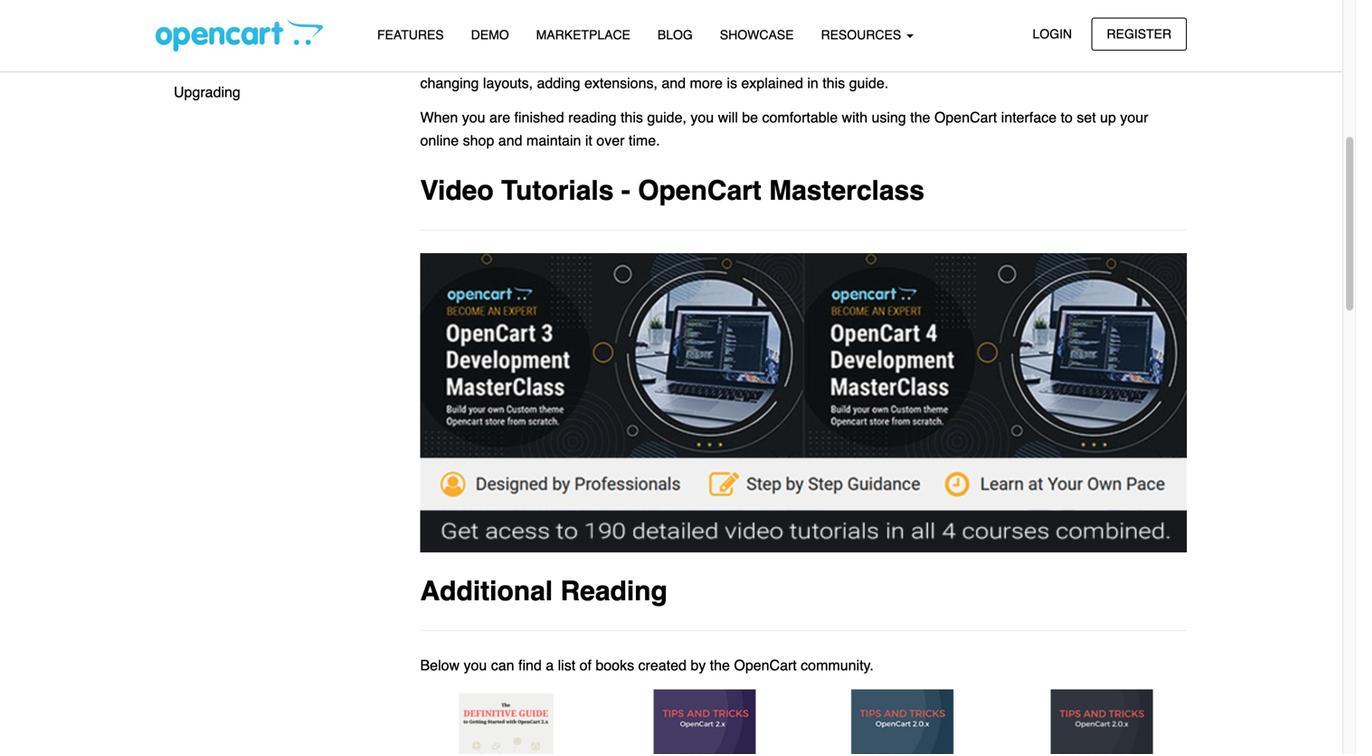 Task type: vqa. For each thing, say whether or not it's contained in the screenshot.
it will affect the values sorting in the group on store front. can leave it blank or type 0 on it.
no



Task type: describe. For each thing, give the bounding box(es) containing it.
masterclass
[[770, 175, 925, 206]]

features
[[377, 28, 444, 42]]

opencart tips and tricks part 2 image
[[830, 689, 977, 755]]

community.
[[801, 658, 874, 674]]

upgrading
[[174, 84, 241, 100]]

opencart - open source shopping cart solution image
[[156, 19, 323, 52]]

the definitive guide to getting started with opencart 2.x for beginners image
[[433, 689, 579, 755]]

it
[[586, 132, 593, 149]]

set
[[1077, 109, 1097, 126]]

features link
[[364, 19, 458, 51]]

by
[[691, 658, 706, 674]]

and
[[499, 132, 523, 149]]

comfortable
[[763, 109, 838, 126]]

register
[[1107, 27, 1172, 41]]

your
[[1121, 109, 1149, 126]]

online
[[420, 132, 459, 149]]

free opencart book image
[[1029, 689, 1175, 755]]

time.
[[629, 132, 660, 149]]

this
[[621, 109, 643, 126]]

resources link
[[808, 19, 928, 51]]

reports link
[[156, 13, 393, 45]]

you left the will
[[691, 109, 714, 126]]

reading
[[561, 576, 668, 608]]

find
[[519, 658, 542, 674]]

the inside when you are finished reading this guide, you will be comfortable with using the opencart interface to set up your online shop and maintain it over time.
[[911, 109, 931, 126]]

can
[[491, 658, 515, 674]]

using
[[872, 109, 907, 126]]

list
[[558, 658, 576, 674]]

marketplace link
[[523, 19, 644, 51]]

reading
[[569, 109, 617, 126]]

video tutorials - opencart masterclass
[[420, 175, 925, 206]]

below you can find a list of books created by the opencart community.
[[420, 658, 874, 674]]

-
[[622, 175, 631, 206]]

created
[[639, 658, 687, 674]]

showcase link
[[707, 19, 808, 51]]

showcase
[[720, 28, 794, 42]]

video
[[420, 175, 494, 206]]



Task type: locate. For each thing, give the bounding box(es) containing it.
opencart right by
[[734, 658, 797, 674]]

1 vertical spatial opencart
[[638, 175, 762, 206]]

up
[[1101, 109, 1117, 126]]

finished
[[515, 109, 565, 126]]

developer
[[174, 52, 240, 69]]

opencart
[[935, 109, 998, 126], [638, 175, 762, 206], [734, 658, 797, 674]]

0 vertical spatial the
[[911, 109, 931, 126]]

shop
[[463, 132, 495, 149]]

additional reading
[[420, 576, 668, 608]]

you left can
[[464, 658, 487, 674]]

register link
[[1092, 18, 1188, 51]]

additional
[[420, 576, 553, 608]]

developer guide
[[174, 52, 282, 69]]

are
[[490, 109, 511, 126]]

opencart left "interface"
[[935, 109, 998, 126]]

upgrading link
[[156, 76, 393, 108]]

will
[[718, 109, 738, 126]]

0 horizontal spatial the
[[710, 658, 730, 674]]

guide,
[[647, 109, 687, 126]]

opencart inside when you are finished reading this guide, you will be comfortable with using the opencart interface to set up your online shop and maintain it over time.
[[935, 109, 998, 126]]

the right by
[[710, 658, 730, 674]]

the
[[911, 109, 931, 126], [710, 658, 730, 674]]

be
[[742, 109, 759, 126]]

opencart right -
[[638, 175, 762, 206]]

with
[[842, 109, 868, 126]]

demo
[[471, 28, 509, 42]]

developer guide link
[[156, 45, 393, 76]]

opencart tips and tricks part 3 image
[[631, 689, 778, 755]]

tutorials
[[501, 175, 614, 206]]

resources
[[821, 28, 905, 42]]

blog
[[658, 28, 693, 42]]

over
[[597, 132, 625, 149]]

you for find
[[464, 658, 487, 674]]

a
[[546, 658, 554, 674]]

2 vertical spatial opencart
[[734, 658, 797, 674]]

when
[[420, 109, 458, 126]]

demo link
[[458, 19, 523, 51]]

you up shop
[[462, 109, 486, 126]]

you
[[462, 109, 486, 126], [691, 109, 714, 126], [464, 658, 487, 674]]

maintain
[[527, 132, 581, 149]]

marketplace
[[536, 28, 631, 42]]

below
[[420, 658, 460, 674]]

guide
[[244, 52, 282, 69]]

0 vertical spatial opencart
[[935, 109, 998, 126]]

when you are finished reading this guide, you will be comfortable with using the opencart interface to set up your online shop and maintain it over time.
[[420, 109, 1149, 149]]

1 vertical spatial the
[[710, 658, 730, 674]]

of
[[580, 658, 592, 674]]

you for finished
[[462, 109, 486, 126]]

the right using
[[911, 109, 931, 126]]

1 horizontal spatial the
[[911, 109, 931, 126]]

reports
[[174, 20, 225, 37]]

blog link
[[644, 19, 707, 51]]

login link
[[1018, 18, 1088, 51]]

to
[[1061, 109, 1073, 126]]

interface
[[1002, 109, 1057, 126]]

books
[[596, 658, 635, 674]]

login
[[1033, 27, 1073, 41]]



